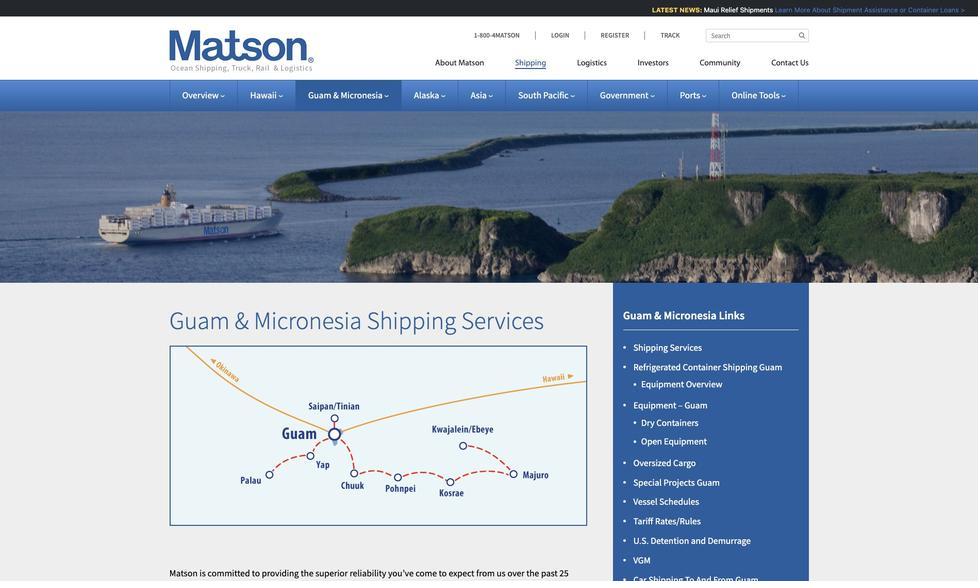 Task type: locate. For each thing, give the bounding box(es) containing it.
government link
[[600, 89, 655, 101]]

investors
[[638, 59, 669, 68]]

to right come
[[439, 568, 447, 580]]

overview link
[[182, 89, 225, 101]]

learn
[[773, 6, 791, 14]]

guam & micronesia shipping services
[[169, 305, 544, 336]]

micronesia
[[341, 89, 383, 101], [254, 305, 362, 336], [664, 308, 717, 323]]

services inside guam & micronesia links section
[[670, 342, 702, 354]]

1 vertical spatial equipment
[[634, 400, 677, 412]]

guam image
[[328, 411, 444, 527], [328, 429, 444, 545], [455, 439, 571, 555], [303, 450, 419, 566], [347, 467, 463, 582], [508, 467, 624, 582], [261, 470, 377, 582], [390, 470, 506, 582], [444, 475, 560, 582]]

0 vertical spatial equipment
[[641, 379, 684, 390]]

about up the alaska link
[[435, 59, 457, 68]]

equipment down the refrigerated
[[641, 379, 684, 390]]

matson left is
[[169, 568, 198, 580]]

0 horizontal spatial services
[[461, 305, 544, 336]]

providing
[[262, 568, 299, 580]]

0 horizontal spatial about
[[435, 59, 457, 68]]

micronesia inside section
[[664, 308, 717, 323]]

container inside guam & micronesia links section
[[683, 361, 721, 373]]

expect
[[449, 568, 475, 580]]

community link
[[684, 54, 756, 75]]

1 horizontal spatial to
[[439, 568, 447, 580]]

1 horizontal spatial services
[[670, 342, 702, 354]]

1 horizontal spatial overview
[[686, 379, 723, 390]]

guam
[[308, 89, 331, 101], [169, 305, 230, 336], [623, 308, 652, 323], [759, 361, 783, 373], [685, 400, 708, 412], [697, 477, 720, 489]]

contact us
[[772, 59, 809, 68]]

oversized
[[634, 457, 672, 469]]

0 vertical spatial container
[[906, 6, 937, 14]]

0 vertical spatial services
[[461, 305, 544, 336]]

1-800-4matson link
[[474, 31, 535, 40]]

0 horizontal spatial to
[[252, 568, 260, 580]]

& inside section
[[654, 308, 662, 323]]

top menu navigation
[[435, 54, 809, 75]]

to left providing
[[252, 568, 260, 580]]

guam & micronesia links section
[[600, 283, 822, 582]]

vessel
[[634, 496, 658, 508]]

search image
[[799, 32, 805, 39]]

guam & micronesia link
[[308, 89, 389, 101]]

container right or
[[906, 6, 937, 14]]

from
[[476, 568, 495, 580]]

1 horizontal spatial &
[[333, 89, 339, 101]]

ports
[[680, 89, 700, 101]]

dry containers link
[[641, 417, 699, 429]]

the left the superior
[[301, 568, 314, 580]]

logistics link
[[562, 54, 623, 75]]

0 horizontal spatial overview
[[182, 89, 219, 101]]

past
[[541, 568, 558, 580]]

1 horizontal spatial about
[[810, 6, 829, 14]]

equipment overview link
[[641, 379, 723, 390]]

1 vertical spatial container
[[683, 361, 721, 373]]

online
[[732, 89, 757, 101]]

0 vertical spatial matson
[[459, 59, 484, 68]]

projects
[[664, 477, 695, 489]]

container up "equipment overview" link on the right bottom of the page
[[683, 361, 721, 373]]

0 horizontal spatial the
[[301, 568, 314, 580]]

about matson link
[[435, 54, 500, 75]]

micronesia for guam & micronesia shipping services
[[254, 305, 362, 336]]

vessel schedules
[[634, 496, 699, 508]]

about right the more on the right
[[810, 6, 829, 14]]

about
[[810, 6, 829, 14], [435, 59, 457, 68]]

matson is committed to providing the superior reliability you've come to expect from us over the past 25
[[169, 568, 577, 582]]

blue matson logo with ocean, shipping, truck, rail and logistics written beneath it. image
[[169, 30, 314, 73]]

micronesia for guam & micronesia
[[341, 89, 383, 101]]

u.s.
[[634, 535, 649, 547]]

equipment
[[641, 379, 684, 390], [634, 400, 677, 412], [664, 436, 707, 448]]

detention
[[651, 535, 689, 547]]

0 horizontal spatial container
[[683, 361, 721, 373]]

dry
[[641, 417, 655, 429]]

1 vertical spatial services
[[670, 342, 702, 354]]

equipment down containers
[[664, 436, 707, 448]]

pacific
[[543, 89, 569, 101]]

1 vertical spatial about
[[435, 59, 457, 68]]

committed
[[208, 568, 250, 580]]

2 vertical spatial equipment
[[664, 436, 707, 448]]

1 vertical spatial matson
[[169, 568, 198, 580]]

0 vertical spatial about
[[810, 6, 829, 14]]

the
[[301, 568, 314, 580], [527, 568, 539, 580]]

links
[[719, 308, 745, 323]]

us
[[800, 59, 809, 68]]

matson inside matson is committed to providing the superior reliability you've come to expect from us over the past 25
[[169, 568, 198, 580]]

assistance
[[862, 6, 896, 14]]

equipment up dry
[[634, 400, 677, 412]]

None search field
[[706, 29, 809, 42]]

2 to from the left
[[439, 568, 447, 580]]

south pacific
[[518, 89, 569, 101]]

about matson
[[435, 59, 484, 68]]

open equipment link
[[641, 436, 707, 448]]

hawaii
[[250, 89, 277, 101]]

overview
[[182, 89, 219, 101], [686, 379, 723, 390]]

1 horizontal spatial container
[[906, 6, 937, 14]]

latest news: maui relief shipments learn more about shipment assistance or container loans >
[[650, 6, 963, 14]]

ports link
[[680, 89, 707, 101]]

the left 'past'
[[527, 568, 539, 580]]

register
[[601, 31, 629, 40]]

demurrage
[[708, 535, 751, 547]]

shipping link
[[500, 54, 562, 75]]

container
[[906, 6, 937, 14], [683, 361, 721, 373]]

1 horizontal spatial matson
[[459, 59, 484, 68]]

0 horizontal spatial &
[[235, 305, 249, 336]]

login link
[[535, 31, 585, 40]]

online tools link
[[732, 89, 786, 101]]

alaska link
[[414, 89, 446, 101]]

& for guam & micronesia
[[333, 89, 339, 101]]

shipping inside top menu navigation
[[515, 59, 546, 68]]

come
[[416, 568, 437, 580]]

0 horizontal spatial matson
[[169, 568, 198, 580]]

& for guam & micronesia shipping services
[[235, 305, 249, 336]]

matson down 1-
[[459, 59, 484, 68]]

1 horizontal spatial the
[[527, 568, 539, 580]]

open
[[641, 436, 662, 448]]

Search search field
[[706, 29, 809, 42]]

to
[[252, 568, 260, 580], [439, 568, 447, 580]]

shipping
[[515, 59, 546, 68], [367, 305, 456, 336], [634, 342, 668, 354], [723, 361, 758, 373]]

contact us link
[[756, 54, 809, 75]]

services
[[461, 305, 544, 336], [670, 342, 702, 354]]

1 vertical spatial overview
[[686, 379, 723, 390]]

alaska
[[414, 89, 439, 101]]

more
[[792, 6, 808, 14]]

cargo
[[673, 457, 696, 469]]

2 horizontal spatial &
[[654, 308, 662, 323]]



Task type: describe. For each thing, give the bounding box(es) containing it.
vgm link
[[634, 555, 651, 567]]

rates/rules
[[655, 516, 701, 528]]

micronesia for guam & micronesia links
[[664, 308, 717, 323]]

refrigerated
[[634, 361, 681, 373]]

register link
[[585, 31, 645, 40]]

special
[[634, 477, 662, 489]]

logistics
[[577, 59, 607, 68]]

shipment
[[831, 6, 860, 14]]

track
[[661, 31, 680, 40]]

u.s. detention and demurrage link
[[634, 535, 751, 547]]

investors link
[[623, 54, 684, 75]]

latest
[[650, 6, 676, 14]]

south pacific link
[[518, 89, 575, 101]]

u.s. detention and demurrage
[[634, 535, 751, 547]]

equipment for equipment – guam
[[634, 400, 677, 412]]

800-
[[480, 31, 492, 40]]

>
[[959, 6, 963, 14]]

& for guam & micronesia links
[[654, 308, 662, 323]]

and
[[691, 535, 706, 547]]

tariff
[[634, 516, 653, 528]]

refrigerated container shipping guam link
[[634, 361, 783, 373]]

shipments
[[738, 6, 771, 14]]

matson inside "link"
[[459, 59, 484, 68]]

schedules
[[659, 496, 699, 508]]

1 to from the left
[[252, 568, 260, 580]]

equipment – guam
[[634, 400, 708, 412]]

dry containers
[[641, 417, 699, 429]]

over
[[508, 568, 525, 580]]

is
[[200, 568, 206, 580]]

shipping services link
[[634, 342, 702, 354]]

shipping services
[[634, 342, 702, 354]]

tariff rates/rules
[[634, 516, 701, 528]]

login
[[551, 31, 570, 40]]

online tools
[[732, 89, 780, 101]]

or
[[898, 6, 904, 14]]

hawaii link
[[250, 89, 283, 101]]

oversized cargo
[[634, 457, 696, 469]]

equipment for equipment overview
[[641, 379, 684, 390]]

4matson
[[492, 31, 520, 40]]

track link
[[645, 31, 680, 40]]

relief
[[719, 6, 736, 14]]

overview inside guam & micronesia links section
[[686, 379, 723, 390]]

government
[[600, 89, 649, 101]]

asia link
[[471, 89, 493, 101]]

guam & micronesia links
[[623, 308, 745, 323]]

guam & micronesia
[[308, 89, 383, 101]]

refrigerated container shipping guam
[[634, 361, 783, 373]]

superior
[[315, 568, 348, 580]]

vessel schedules link
[[634, 496, 699, 508]]

news:
[[678, 6, 700, 14]]

special projects guam link
[[634, 477, 720, 489]]

tariff rates/rules link
[[634, 516, 701, 528]]

us
[[497, 568, 506, 580]]

matson containership sailing for guam shipping service. image
[[0, 95, 978, 283]]

asia
[[471, 89, 487, 101]]

loans
[[938, 6, 957, 14]]

1-
[[474, 31, 480, 40]]

equipment – guam link
[[634, 400, 708, 412]]

learn more about shipment assistance or container loans > link
[[773, 6, 963, 14]]

1 the from the left
[[301, 568, 314, 580]]

about inside "link"
[[435, 59, 457, 68]]

2 the from the left
[[527, 568, 539, 580]]

south
[[518, 89, 542, 101]]

containers
[[657, 417, 699, 429]]

community
[[700, 59, 741, 68]]

1-800-4matson
[[474, 31, 520, 40]]

special projects guam
[[634, 477, 720, 489]]

map guam image
[[169, 346, 587, 527]]

0 vertical spatial overview
[[182, 89, 219, 101]]

reliability
[[350, 568, 386, 580]]

tools
[[759, 89, 780, 101]]

open equipment
[[641, 436, 707, 448]]

oversized cargo link
[[634, 457, 696, 469]]

25
[[560, 568, 569, 580]]

vgm
[[634, 555, 651, 567]]

you've
[[388, 568, 414, 580]]

contact
[[772, 59, 799, 68]]

equipment overview
[[641, 379, 723, 390]]



Task type: vqa. For each thing, say whether or not it's contained in the screenshot.
Refrigerated Container Shipping Guam
yes



